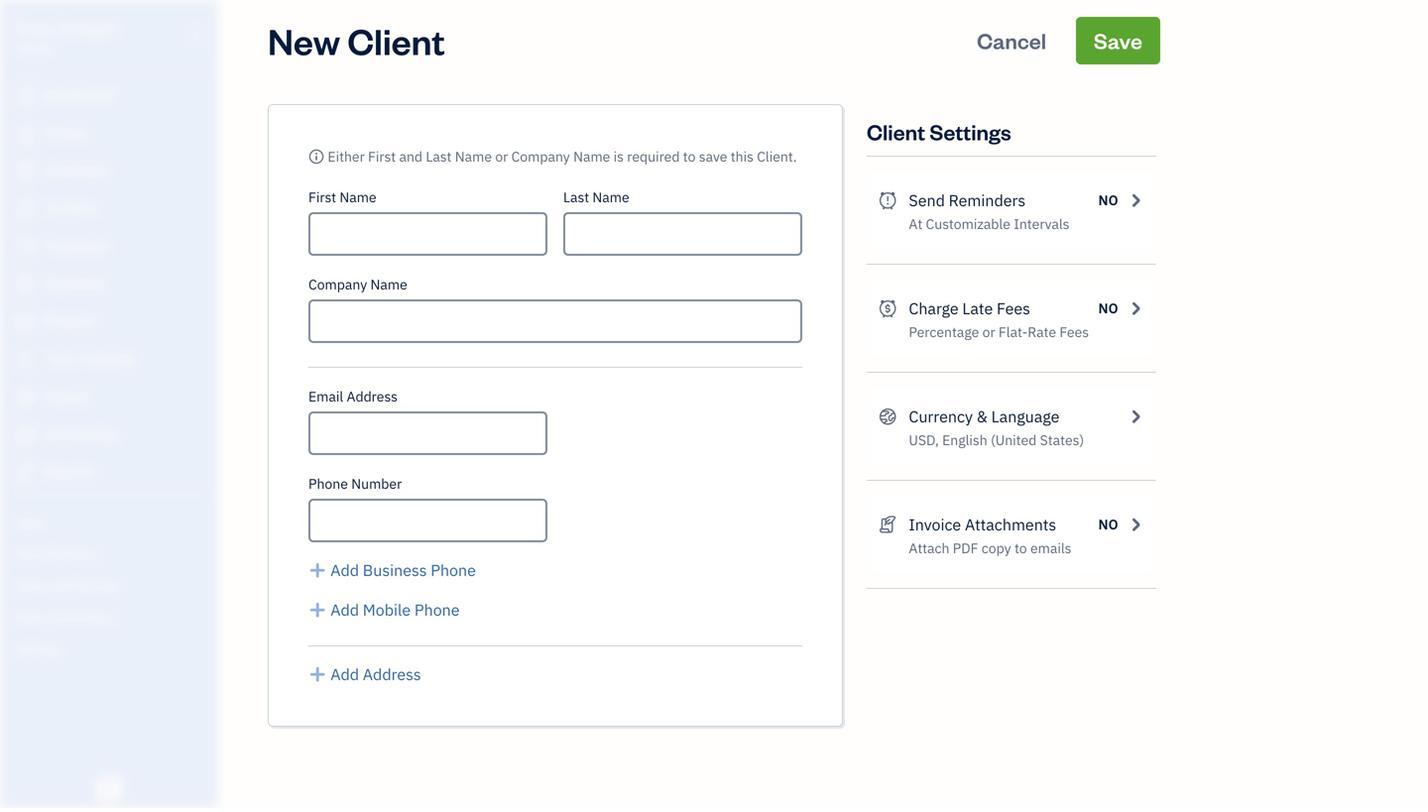 Task type: locate. For each thing, give the bounding box(es) containing it.
add mobile phone button
[[308, 598, 460, 622]]

name down the is
[[593, 188, 630, 206]]

name right the and
[[455, 147, 492, 166]]

address right email
[[347, 387, 398, 406]]

0 vertical spatial add
[[330, 560, 359, 581]]

add for add business phone
[[330, 560, 359, 581]]

expense image
[[13, 275, 37, 295]]

rate
[[1028, 323, 1056, 341]]

1 vertical spatial fees
[[1060, 323, 1089, 341]]

chevronright image for currency & language
[[1126, 405, 1145, 429]]

1 vertical spatial phone
[[431, 560, 476, 581]]

company down first name
[[308, 275, 367, 294]]

name down either
[[340, 188, 377, 206]]

phone left number
[[308, 475, 348, 493]]

last name
[[563, 188, 630, 206]]

client
[[347, 17, 445, 64], [867, 118, 926, 146]]

plus image for add business phone
[[308, 558, 327, 582]]

cancel
[[977, 26, 1047, 55]]

0 horizontal spatial or
[[495, 147, 508, 166]]

timer image
[[13, 350, 37, 370]]

1 vertical spatial chevronright image
[[1126, 405, 1145, 429]]

2 add from the top
[[330, 600, 359, 620]]

add
[[330, 560, 359, 581], [330, 600, 359, 620], [330, 664, 359, 685]]

attach pdf copy to emails
[[909, 539, 1072, 557]]

no
[[1099, 191, 1118, 209], [1099, 299, 1118, 317], [1099, 515, 1118, 534]]

0 vertical spatial no
[[1099, 191, 1118, 209]]

client image
[[13, 124, 37, 144]]

chevronright image for send reminders
[[1126, 188, 1145, 212]]

payment image
[[13, 237, 37, 257]]

3 add from the top
[[330, 664, 359, 685]]

new
[[268, 17, 340, 64]]

client.
[[757, 147, 797, 166]]

chevronright image
[[1126, 188, 1145, 212], [1126, 513, 1145, 537]]

1 add from the top
[[330, 560, 359, 581]]

2 vertical spatial no
[[1099, 515, 1118, 534]]

last down either first and last name or company name is required to save this client.
[[563, 188, 589, 206]]

or
[[495, 147, 508, 166], [983, 323, 996, 341]]

0 vertical spatial address
[[347, 387, 398, 406]]

0 vertical spatial first
[[368, 147, 396, 166]]

phone for add business phone
[[431, 560, 476, 581]]

send reminders
[[909, 190, 1026, 211]]

first
[[368, 147, 396, 166], [308, 188, 336, 206]]

phone right mobile
[[415, 600, 460, 620]]

1 vertical spatial no
[[1099, 299, 1118, 317]]

latefees image
[[879, 297, 897, 320]]

0 vertical spatial or
[[495, 147, 508, 166]]

company
[[511, 147, 570, 166], [308, 275, 367, 294]]

percentage or flat-rate fees
[[909, 323, 1089, 341]]

2 no from the top
[[1099, 299, 1118, 317]]

phone
[[308, 475, 348, 493], [431, 560, 476, 581], [415, 600, 460, 620]]

1 no from the top
[[1099, 191, 1118, 209]]

0 vertical spatial last
[[426, 147, 452, 166]]

latereminders image
[[879, 188, 897, 212]]

0 vertical spatial to
[[683, 147, 696, 166]]

language
[[992, 406, 1060, 427]]

add left business at the bottom of the page
[[330, 560, 359, 581]]

1 horizontal spatial or
[[983, 323, 996, 341]]

1 vertical spatial add
[[330, 600, 359, 620]]

phone inside "add business phone" button
[[431, 560, 476, 581]]

first down the primary image
[[308, 188, 336, 206]]

1 vertical spatial chevronright image
[[1126, 513, 1145, 537]]

plus image up plus icon at the bottom left of the page
[[308, 598, 327, 622]]

name for last name
[[593, 188, 630, 206]]

1 vertical spatial company
[[308, 275, 367, 294]]

Company Name text field
[[308, 300, 802, 343]]

last right the and
[[426, 147, 452, 166]]

intervals
[[1014, 215, 1070, 233]]

0 vertical spatial chevronright image
[[1126, 297, 1145, 320]]

1 vertical spatial last
[[563, 188, 589, 206]]

usd, english (united states)
[[909, 431, 1084, 449]]

save button
[[1076, 17, 1161, 64]]

invoice
[[909, 514, 961, 535]]

2 chevronright image from the top
[[1126, 513, 1145, 537]]

0 horizontal spatial client
[[347, 17, 445, 64]]

first left the and
[[368, 147, 396, 166]]

charge late fees
[[909, 298, 1031, 319]]

plus image left business at the bottom of the page
[[308, 558, 327, 582]]

phone number
[[308, 475, 402, 493]]

add for add mobile phone
[[330, 600, 359, 620]]

0 vertical spatial company
[[511, 147, 570, 166]]

2 vertical spatial add
[[330, 664, 359, 685]]

fees
[[997, 298, 1031, 319], [1060, 323, 1089, 341]]

(united
[[991, 431, 1037, 449]]

name down first name text box
[[370, 275, 407, 294]]

2 vertical spatial phone
[[415, 600, 460, 620]]

1 vertical spatial or
[[983, 323, 996, 341]]

add inside "button"
[[330, 664, 359, 685]]

2 plus image from the top
[[308, 598, 327, 622]]

fees right 'rate'
[[1060, 323, 1089, 341]]

to
[[683, 147, 696, 166], [1015, 539, 1027, 557]]

email address
[[308, 387, 398, 406]]

add address
[[330, 664, 421, 685]]

phone down phone number text box in the bottom of the page
[[431, 560, 476, 581]]

0 horizontal spatial first
[[308, 188, 336, 206]]

at
[[909, 215, 923, 233]]

plus image
[[308, 558, 327, 582], [308, 598, 327, 622]]

add inside button
[[330, 600, 359, 620]]

or right the and
[[495, 147, 508, 166]]

address
[[347, 387, 398, 406], [363, 664, 421, 685]]

no for invoice attachments
[[1099, 515, 1118, 534]]

1 vertical spatial to
[[1015, 539, 1027, 557]]

1 vertical spatial client
[[867, 118, 926, 146]]

bank connections image
[[15, 609, 212, 625]]

is
[[614, 147, 624, 166]]

add business phone
[[330, 560, 476, 581]]

2 chevronright image from the top
[[1126, 405, 1145, 429]]

to right copy
[[1015, 539, 1027, 557]]

0 vertical spatial client
[[347, 17, 445, 64]]

invoices image
[[879, 513, 897, 537]]

plus image
[[308, 663, 327, 686]]

name for first name
[[340, 188, 377, 206]]

last
[[426, 147, 452, 166], [563, 188, 589, 206]]

dashboard image
[[13, 86, 37, 106]]

1 chevronright image from the top
[[1126, 297, 1145, 320]]

address inside "button"
[[363, 664, 421, 685]]

add right plus icon at the bottom left of the page
[[330, 664, 359, 685]]

cancel button
[[959, 17, 1064, 64]]

1 horizontal spatial fees
[[1060, 323, 1089, 341]]

1 vertical spatial plus image
[[308, 598, 327, 622]]

add inside button
[[330, 560, 359, 581]]

0 vertical spatial chevronright image
[[1126, 188, 1145, 212]]

1 chevronright image from the top
[[1126, 188, 1145, 212]]

send
[[909, 190, 945, 211]]

required
[[627, 147, 680, 166]]

no for send reminders
[[1099, 191, 1118, 209]]

client right new
[[347, 17, 445, 64]]

name left the is
[[573, 147, 610, 166]]

0 vertical spatial fees
[[997, 298, 1031, 319]]

ruby
[[16, 17, 53, 38]]

0 vertical spatial plus image
[[308, 558, 327, 582]]

or left flat-
[[983, 323, 996, 341]]

project image
[[13, 312, 37, 332]]

number
[[351, 475, 402, 493]]

1 horizontal spatial first
[[368, 147, 396, 166]]

0 horizontal spatial company
[[308, 275, 367, 294]]

chevronright image
[[1126, 297, 1145, 320], [1126, 405, 1145, 429]]

pdf
[[953, 539, 979, 557]]

email
[[308, 387, 343, 406]]

add left mobile
[[330, 600, 359, 620]]

to left the save
[[683, 147, 696, 166]]

invoice image
[[13, 199, 37, 219]]

fees up flat-
[[997, 298, 1031, 319]]

usd,
[[909, 431, 939, 449]]

1 vertical spatial address
[[363, 664, 421, 685]]

1 plus image from the top
[[308, 558, 327, 582]]

address for add address
[[363, 664, 421, 685]]

attach
[[909, 539, 950, 557]]

company up the last name
[[511, 147, 570, 166]]

address for email address
[[347, 387, 398, 406]]

settings image
[[15, 641, 212, 657]]

address down add mobile phone
[[363, 664, 421, 685]]

name
[[455, 147, 492, 166], [573, 147, 610, 166], [340, 188, 377, 206], [593, 188, 630, 206], [370, 275, 407, 294]]

phone inside add mobile phone button
[[415, 600, 460, 620]]

3 no from the top
[[1099, 515, 1118, 534]]

client up the latereminders image
[[867, 118, 926, 146]]

either
[[328, 147, 365, 166]]



Task type: vqa. For each thing, say whether or not it's contained in the screenshot.
the topmost Flat
no



Task type: describe. For each thing, give the bounding box(es) containing it.
primary image
[[308, 147, 324, 166]]

team members image
[[15, 546, 212, 561]]

1 vertical spatial first
[[308, 188, 336, 206]]

this
[[731, 147, 754, 166]]

ruby oranges owner
[[16, 17, 117, 56]]

owner
[[16, 40, 52, 56]]

add for add address
[[330, 664, 359, 685]]

save
[[1094, 26, 1143, 55]]

money image
[[13, 388, 37, 408]]

settings
[[930, 118, 1011, 146]]

main element
[[0, 0, 268, 808]]

name for company name
[[370, 275, 407, 294]]

0 horizontal spatial last
[[426, 147, 452, 166]]

copy
[[982, 539, 1011, 557]]

currency & language
[[909, 406, 1060, 427]]

Last Name text field
[[563, 212, 802, 256]]

reminders
[[949, 190, 1026, 211]]

business
[[363, 560, 427, 581]]

&
[[977, 406, 988, 427]]

attachments
[[965, 514, 1057, 535]]

first name
[[308, 188, 377, 206]]

new client
[[268, 17, 445, 64]]

and
[[399, 147, 423, 166]]

late
[[963, 298, 993, 319]]

freshbooks image
[[93, 777, 125, 800]]

0 horizontal spatial fees
[[997, 298, 1031, 319]]

0 horizontal spatial to
[[683, 147, 696, 166]]

either first and last name or company name is required to save this client.
[[328, 147, 797, 166]]

percentage
[[909, 323, 979, 341]]

phone for add mobile phone
[[415, 600, 460, 620]]

1 horizontal spatial client
[[867, 118, 926, 146]]

save
[[699, 147, 728, 166]]

at customizable intervals
[[909, 215, 1070, 233]]

english
[[942, 431, 988, 449]]

Phone Number text field
[[308, 499, 548, 543]]

chevronright image for no
[[1126, 297, 1145, 320]]

apps image
[[15, 514, 212, 530]]

1 horizontal spatial company
[[511, 147, 570, 166]]

1 horizontal spatial last
[[563, 188, 589, 206]]

flat-
[[999, 323, 1028, 341]]

mobile
[[363, 600, 411, 620]]

charge
[[909, 298, 959, 319]]

report image
[[13, 463, 37, 483]]

add business phone button
[[308, 558, 476, 582]]

currency
[[909, 406, 973, 427]]

oranges
[[57, 17, 117, 38]]

Email Address text field
[[308, 412, 548, 455]]

customizable
[[926, 215, 1011, 233]]

emails
[[1031, 539, 1072, 557]]

First Name text field
[[308, 212, 548, 256]]

add mobile phone
[[330, 600, 460, 620]]

add address button
[[308, 663, 421, 686]]

chart image
[[13, 426, 37, 445]]

currencyandlanguage image
[[879, 405, 897, 429]]

no for charge late fees
[[1099, 299, 1118, 317]]

company name
[[308, 275, 407, 294]]

client settings
[[867, 118, 1011, 146]]

items and services image
[[15, 577, 212, 593]]

estimate image
[[13, 162, 37, 182]]

plus image for add mobile phone
[[308, 598, 327, 622]]

1 horizontal spatial to
[[1015, 539, 1027, 557]]

invoice attachments
[[909, 514, 1057, 535]]

states)
[[1040, 431, 1084, 449]]

0 vertical spatial phone
[[308, 475, 348, 493]]

chevronright image for invoice attachments
[[1126, 513, 1145, 537]]



